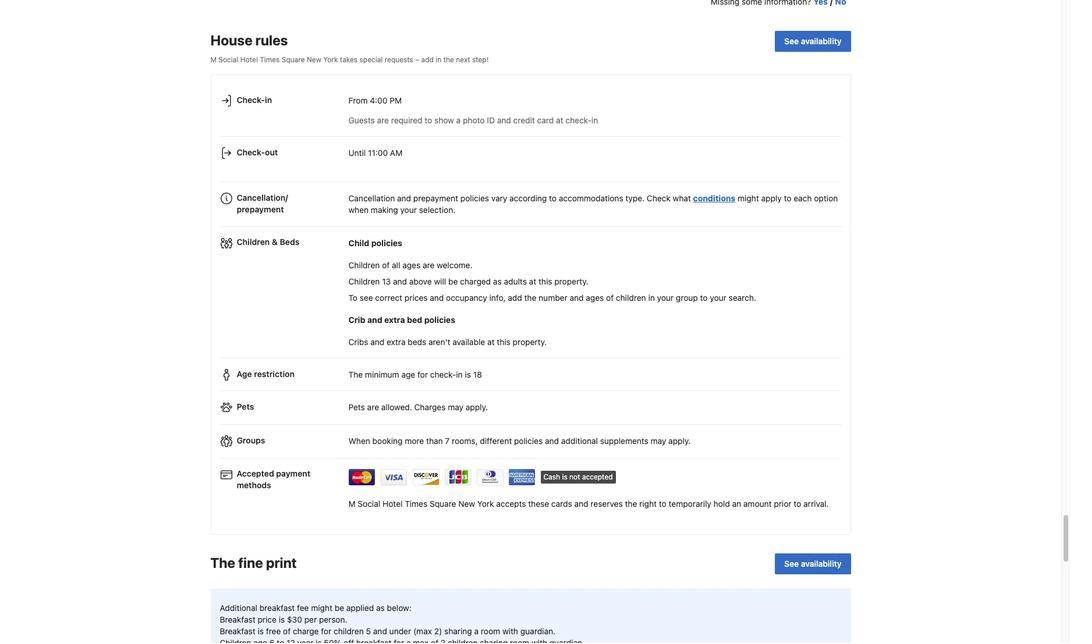 Task type: vqa. For each thing, say whether or not it's contained in the screenshot.
Times related to M Social Hotel Times Square New York takes special requests – add in the next step!
yes



Task type: locate. For each thing, give the bounding box(es) containing it.
group
[[676, 293, 698, 303]]

square down jcb icon on the bottom left
[[430, 499, 456, 509]]

available
[[453, 337, 485, 347]]

0 vertical spatial new
[[307, 55, 322, 64]]

accepted payment methods
[[237, 469, 311, 491]]

apply.
[[466, 403, 488, 413], [669, 436, 691, 446]]

house rules
[[211, 32, 288, 48]]

0 horizontal spatial add
[[421, 55, 434, 64]]

at right available
[[488, 337, 495, 347]]

1 availability from the top
[[801, 36, 842, 46]]

times down discover icon
[[405, 499, 428, 509]]

pets
[[237, 402, 254, 412], [349, 403, 365, 413]]

of left 'all'
[[382, 260, 390, 270]]

guests are required to show a photo id and credit card at check-in
[[349, 115, 598, 125]]

from
[[349, 96, 368, 106]]

0 vertical spatial apply.
[[466, 403, 488, 413]]

pets up when
[[349, 403, 365, 413]]

1 vertical spatial might
[[311, 603, 333, 613]]

this up to see correct prices and occupancy info, add the number and ages of children in your group to your search.
[[539, 277, 552, 287]]

social down mastercard image
[[358, 499, 381, 509]]

breakfast
[[220, 615, 256, 625], [220, 627, 256, 637]]

prepayment up selection. in the left of the page
[[413, 194, 458, 203]]

0 vertical spatial the
[[444, 55, 454, 64]]

0 horizontal spatial pets
[[237, 402, 254, 412]]

your left search.
[[710, 293, 727, 303]]

times
[[260, 55, 280, 64], [405, 499, 428, 509]]

your right making
[[400, 205, 417, 215]]

0 vertical spatial be
[[449, 277, 458, 287]]

at right adults
[[529, 277, 537, 287]]

0 horizontal spatial this
[[497, 337, 511, 347]]

may right charges
[[448, 403, 464, 413]]

of right number
[[606, 293, 614, 303]]

0 vertical spatial social
[[219, 55, 238, 64]]

child policies
[[349, 238, 402, 248]]

0 vertical spatial of
[[382, 260, 390, 270]]

property. down to see correct prices and occupancy info, add the number and ages of children in your group to your search.
[[513, 337, 547, 347]]

the left next
[[444, 55, 454, 64]]

m for m social hotel times square new york accepts these cards and reserves the right to temporarily hold an amount prior to arrival.
[[349, 499, 356, 509]]

policies
[[461, 194, 489, 203], [371, 238, 402, 248], [424, 315, 456, 325], [514, 436, 543, 446]]

and up making
[[397, 194, 411, 203]]

1 horizontal spatial at
[[529, 277, 537, 287]]

1 vertical spatial children
[[349, 260, 380, 270]]

apply. right supplements
[[669, 436, 691, 446]]

right
[[640, 499, 657, 509]]

children for children 13 and above will be charged as adults at this property.
[[349, 277, 380, 287]]

square for accepts
[[430, 499, 456, 509]]

hotel
[[240, 55, 258, 64], [383, 499, 403, 509]]

0 vertical spatial hotel
[[240, 55, 258, 64]]

2)
[[434, 627, 442, 637]]

york for accepts
[[478, 499, 494, 509]]

add right – on the top
[[421, 55, 434, 64]]

is left free
[[258, 627, 264, 637]]

children down "child"
[[349, 260, 380, 270]]

check- up check-out
[[237, 95, 265, 105]]

and down will
[[430, 293, 444, 303]]

square down rules
[[282, 55, 305, 64]]

policies up 'all'
[[371, 238, 402, 248]]

social down house
[[219, 55, 238, 64]]

1 check- from the top
[[237, 95, 265, 105]]

your left the 'group'
[[657, 293, 674, 303]]

0 horizontal spatial prepayment
[[237, 204, 284, 214]]

times down rules
[[260, 55, 280, 64]]

0 vertical spatial might
[[738, 194, 759, 203]]

0 vertical spatial children
[[237, 237, 270, 247]]

of right free
[[283, 627, 291, 637]]

occupancy
[[446, 293, 487, 303]]

0 horizontal spatial ages
[[403, 260, 421, 270]]

social for m social hotel times square new york accepts these cards and reserves the right to temporarily hold an amount prior to arrival.
[[358, 499, 381, 509]]

1 vertical spatial this
[[497, 337, 511, 347]]

0 horizontal spatial hotel
[[240, 55, 258, 64]]

room
[[481, 627, 500, 637]]

below:
[[387, 603, 412, 613]]

1 vertical spatial add
[[508, 293, 522, 303]]

1 vertical spatial of
[[606, 293, 614, 303]]

per
[[304, 615, 317, 625]]

might left apply
[[738, 194, 759, 203]]

square for takes
[[282, 55, 305, 64]]

when
[[349, 436, 370, 446]]

0 vertical spatial york
[[324, 55, 338, 64]]

a inside additional breakfast fee might be applied as below: breakfast price is $30 per person. breakfast is free of charge for children 5 and under (max 2) sharing a room with guardian.
[[474, 627, 479, 637]]

are left allowed.
[[367, 403, 379, 413]]

1 see from the top
[[785, 36, 799, 46]]

1 vertical spatial a
[[474, 627, 479, 637]]

0 vertical spatial prepayment
[[413, 194, 458, 203]]

2 see from the top
[[785, 559, 799, 569]]

in left the 'group'
[[649, 293, 655, 303]]

amount
[[744, 499, 772, 509]]

2 vertical spatial of
[[283, 627, 291, 637]]

1 vertical spatial apply.
[[669, 436, 691, 446]]

selection.
[[419, 205, 456, 215]]

may right supplements
[[651, 436, 667, 446]]

0 vertical spatial as
[[493, 277, 502, 287]]

0 horizontal spatial a
[[456, 115, 461, 125]]

availability for the fine print
[[801, 559, 842, 569]]

reserves
[[591, 499, 623, 509]]

the minimum age for check-in is 18
[[349, 370, 482, 380]]

–
[[415, 55, 420, 64]]

1 vertical spatial york
[[478, 499, 494, 509]]

m down mastercard image
[[349, 499, 356, 509]]

0 vertical spatial the
[[349, 370, 363, 380]]

0 horizontal spatial york
[[324, 55, 338, 64]]

0 horizontal spatial check-
[[430, 370, 456, 380]]

at right card
[[556, 115, 564, 125]]

pets for pets
[[237, 402, 254, 412]]

1 horizontal spatial might
[[738, 194, 759, 203]]

1 vertical spatial for
[[321, 627, 332, 637]]

person.
[[319, 615, 348, 625]]

as up the info, on the left top of page
[[493, 277, 502, 287]]

1 vertical spatial be
[[335, 603, 344, 613]]

this right available
[[497, 337, 511, 347]]

7
[[445, 436, 450, 446]]

children down the person.
[[334, 627, 364, 637]]

to right the 'group'
[[700, 293, 708, 303]]

cards
[[552, 499, 572, 509]]

2 vertical spatial are
[[367, 403, 379, 413]]

1 horizontal spatial property.
[[555, 277, 589, 287]]

apply. down 18
[[466, 403, 488, 413]]

be
[[449, 277, 458, 287], [335, 603, 344, 613]]

2 availability from the top
[[801, 559, 842, 569]]

1 vertical spatial prepayment
[[237, 204, 284, 214]]

children inside additional breakfast fee might be applied as below: breakfast price is $30 per person. breakfast is free of charge for children 5 and under (max 2) sharing a room with guardian.
[[334, 627, 364, 637]]

are up above
[[423, 260, 435, 270]]

the left fine at the left bottom
[[211, 555, 235, 571]]

1 vertical spatial the
[[211, 555, 235, 571]]

2 see availability from the top
[[785, 559, 842, 569]]

1 vertical spatial see availability button
[[775, 554, 851, 575]]

0 horizontal spatial the
[[211, 555, 235, 571]]

0 vertical spatial m
[[211, 55, 217, 64]]

of
[[382, 260, 390, 270], [606, 293, 614, 303], [283, 627, 291, 637]]

1 vertical spatial children
[[334, 627, 364, 637]]

0 vertical spatial see availability
[[785, 36, 842, 46]]

1 vertical spatial breakfast
[[220, 627, 256, 637]]

guests
[[349, 115, 375, 125]]

2 horizontal spatial at
[[556, 115, 564, 125]]

1 horizontal spatial a
[[474, 627, 479, 637]]

add down adults
[[508, 293, 522, 303]]

2 see availability button from the top
[[775, 554, 851, 575]]

$30
[[287, 615, 302, 625]]

at
[[556, 115, 564, 125], [529, 277, 537, 287], [488, 337, 495, 347]]

pets down "age"
[[237, 402, 254, 412]]

search.
[[729, 293, 757, 303]]

see
[[785, 36, 799, 46], [785, 559, 799, 569]]

applied
[[346, 603, 374, 613]]

as
[[493, 277, 502, 287], [376, 603, 385, 613]]

pets for pets are allowed. charges may apply.
[[349, 403, 365, 413]]

see for the fine print
[[785, 559, 799, 569]]

not
[[570, 473, 580, 482]]

a right the show
[[456, 115, 461, 125]]

cancellation/
[[237, 193, 288, 203]]

york left the "takes"
[[324, 55, 338, 64]]

might up the per at bottom left
[[311, 603, 333, 613]]

children left the 'group'
[[616, 293, 646, 303]]

to
[[425, 115, 432, 125], [549, 194, 557, 203], [784, 194, 792, 203], [700, 293, 708, 303], [659, 499, 667, 509], [794, 499, 802, 509]]

and right number
[[570, 293, 584, 303]]

1 horizontal spatial new
[[459, 499, 475, 509]]

a left room
[[474, 627, 479, 637]]

ages right 'all'
[[403, 260, 421, 270]]

and right cards
[[575, 499, 589, 509]]

apply
[[762, 194, 782, 203]]

m down house
[[211, 55, 217, 64]]

extra left the beds
[[387, 337, 406, 347]]

is left not
[[562, 473, 568, 482]]

minimum
[[365, 370, 399, 380]]

ages right number
[[586, 293, 604, 303]]

1 vertical spatial are
[[423, 260, 435, 270]]

0 vertical spatial breakfast
[[220, 615, 256, 625]]

is
[[465, 370, 471, 380], [562, 473, 568, 482], [279, 615, 285, 625], [258, 627, 264, 637]]

0 vertical spatial at
[[556, 115, 564, 125]]

0 horizontal spatial might
[[311, 603, 333, 613]]

see availability for the fine print
[[785, 559, 842, 569]]

for right age
[[418, 370, 428, 380]]

option
[[814, 194, 838, 203]]

beds
[[280, 237, 300, 247]]

york left accepts at the bottom of page
[[478, 499, 494, 509]]

new left the "takes"
[[307, 55, 322, 64]]

hold
[[714, 499, 730, 509]]

as left below:
[[376, 603, 385, 613]]

new down jcb icon on the bottom left
[[459, 499, 475, 509]]

1 vertical spatial the
[[525, 293, 537, 303]]

fine
[[238, 555, 263, 571]]

0 horizontal spatial your
[[400, 205, 417, 215]]

1 vertical spatial see availability
[[785, 559, 842, 569]]

until 11:00 am
[[349, 148, 403, 158]]

0 vertical spatial see
[[785, 36, 799, 46]]

1 vertical spatial times
[[405, 499, 428, 509]]

groups
[[237, 435, 265, 445]]

ages
[[403, 260, 421, 270], [586, 293, 604, 303]]

pets are allowed. charges may apply.
[[349, 403, 488, 413]]

jcb image
[[445, 469, 472, 486]]

1 horizontal spatial of
[[382, 260, 390, 270]]

cancellation and prepayment policies vary according to accommodations type. check what conditions
[[349, 194, 736, 203]]

m social hotel times square new york accepts these cards and reserves the right to temporarily hold an amount prior to arrival.
[[349, 499, 829, 509]]

be up the person.
[[335, 603, 344, 613]]

are down 4:00 pm
[[377, 115, 389, 125]]

diners club image
[[477, 469, 504, 486]]

for down the person.
[[321, 627, 332, 637]]

cribs and extra beds aren't available at this property.
[[349, 337, 547, 347]]

0 vertical spatial this
[[539, 277, 552, 287]]

1 see availability from the top
[[785, 36, 842, 46]]

1 horizontal spatial as
[[493, 277, 502, 287]]

and right 5 on the bottom of page
[[373, 627, 387, 637]]

hotel down visa icon
[[383, 499, 403, 509]]

check- up 'cancellation/'
[[237, 147, 265, 157]]

might
[[738, 194, 759, 203], [311, 603, 333, 613]]

0 horizontal spatial the
[[444, 55, 454, 64]]

1 vertical spatial new
[[459, 499, 475, 509]]

making
[[371, 205, 398, 215]]

property.
[[555, 277, 589, 287], [513, 337, 547, 347]]

1 horizontal spatial square
[[430, 499, 456, 509]]

are for required
[[377, 115, 389, 125]]

free
[[266, 627, 281, 637]]

this
[[539, 277, 552, 287], [497, 337, 511, 347]]

vary
[[492, 194, 508, 203]]

are
[[377, 115, 389, 125], [423, 260, 435, 270], [367, 403, 379, 413]]

1 horizontal spatial the
[[349, 370, 363, 380]]

2 breakfast from the top
[[220, 627, 256, 637]]

all
[[392, 260, 400, 270]]

1 see availability button from the top
[[775, 31, 851, 52]]

1 horizontal spatial social
[[358, 499, 381, 509]]

1 vertical spatial check-
[[237, 147, 265, 157]]

be right will
[[449, 277, 458, 287]]

to left each in the top of the page
[[784, 194, 792, 203]]

1 vertical spatial at
[[529, 277, 537, 287]]

square
[[282, 55, 305, 64], [430, 499, 456, 509]]

0 vertical spatial times
[[260, 55, 280, 64]]

hotel down house rules
[[240, 55, 258, 64]]

children for children & beds
[[237, 237, 270, 247]]

1 horizontal spatial pets
[[349, 403, 365, 413]]

age restriction
[[237, 369, 295, 379]]

1 vertical spatial extra
[[387, 337, 406, 347]]

might apply to each option when making your selection.
[[349, 194, 838, 215]]

children left &
[[237, 237, 270, 247]]

accepted
[[237, 469, 274, 479]]

might inside might apply to each option when making your selection.
[[738, 194, 759, 203]]

takes
[[340, 55, 358, 64]]

discover image
[[413, 469, 439, 486]]

visa image
[[381, 469, 407, 486]]

to right the prior at the bottom right of page
[[794, 499, 802, 509]]

0 horizontal spatial as
[[376, 603, 385, 613]]

check- for out
[[237, 147, 265, 157]]

are for allowed.
[[367, 403, 379, 413]]

1 horizontal spatial york
[[478, 499, 494, 509]]

prepayment down 'cancellation/'
[[237, 204, 284, 214]]

check-out
[[237, 147, 278, 157]]

photo
[[463, 115, 485, 125]]

york for takes
[[324, 55, 338, 64]]

to right right
[[659, 499, 667, 509]]

price
[[258, 615, 277, 625]]

1 vertical spatial social
[[358, 499, 381, 509]]

0 vertical spatial see availability button
[[775, 31, 851, 52]]

0 horizontal spatial may
[[448, 403, 464, 413]]

0 horizontal spatial m
[[211, 55, 217, 64]]

children 13 and above will be charged as adults at this property.
[[349, 277, 589, 287]]

the left minimum
[[349, 370, 363, 380]]

info,
[[490, 293, 506, 303]]

charge
[[293, 627, 319, 637]]

0 horizontal spatial at
[[488, 337, 495, 347]]

1 vertical spatial check-
[[430, 370, 456, 380]]

2 check- from the top
[[237, 147, 265, 157]]

policies left the vary
[[461, 194, 489, 203]]

0 vertical spatial extra
[[385, 315, 405, 325]]

as inside additional breakfast fee might be applied as below: breakfast price is $30 per person. breakfast is free of charge for children 5 and under (max 2) sharing a room with guardian.
[[376, 603, 385, 613]]

fee
[[297, 603, 309, 613]]

children
[[237, 237, 270, 247], [349, 260, 380, 270], [349, 277, 380, 287]]

0 horizontal spatial be
[[335, 603, 344, 613]]

0 horizontal spatial square
[[282, 55, 305, 64]]

the for the fine print
[[211, 555, 235, 571]]

check- down aren't
[[430, 370, 456, 380]]

extra
[[385, 315, 405, 325], [387, 337, 406, 347]]

hotel for m social hotel times square new york takes special requests – add in the next step!
[[240, 55, 258, 64]]

0 horizontal spatial new
[[307, 55, 322, 64]]

extra left bed
[[385, 315, 405, 325]]

check- right card
[[566, 115, 592, 125]]

the left right
[[625, 499, 637, 509]]

when booking more than 7 rooms, different policies and additional supplements may apply.
[[349, 436, 691, 446]]

1 vertical spatial as
[[376, 603, 385, 613]]

1 horizontal spatial ages
[[586, 293, 604, 303]]

0 vertical spatial a
[[456, 115, 461, 125]]

the down adults
[[525, 293, 537, 303]]

requests
[[385, 55, 413, 64]]

a
[[456, 115, 461, 125], [474, 627, 479, 637]]

2 horizontal spatial your
[[710, 293, 727, 303]]

0 vertical spatial add
[[421, 55, 434, 64]]

property. up number
[[555, 277, 589, 287]]

american express image
[[509, 469, 536, 486]]

and right id at top
[[497, 115, 511, 125]]

0 horizontal spatial of
[[283, 627, 291, 637]]

1 horizontal spatial prepayment
[[413, 194, 458, 203]]

the for the minimum age for check-in is 18
[[349, 370, 363, 380]]

0 horizontal spatial children
[[334, 627, 364, 637]]

and right 13
[[393, 277, 407, 287]]

children up see
[[349, 277, 380, 287]]



Task type: describe. For each thing, give the bounding box(es) containing it.
1 breakfast from the top
[[220, 615, 256, 625]]

these
[[528, 499, 549, 509]]

2 horizontal spatial the
[[625, 499, 637, 509]]

from 4:00 pm
[[349, 96, 402, 106]]

m social hotel times square new york takes special requests – add in the next step!
[[211, 55, 489, 64]]

(max
[[414, 627, 432, 637]]

conditions link
[[694, 194, 736, 203]]

see
[[360, 293, 373, 303]]

check- for in
[[237, 95, 265, 105]]

children & beds
[[237, 237, 300, 247]]

0 vertical spatial ages
[[403, 260, 421, 270]]

print
[[266, 555, 297, 571]]

and right the crib
[[368, 315, 383, 325]]

see availability button for the fine print
[[775, 554, 851, 575]]

availability for house rules
[[801, 36, 842, 46]]

accepted payment methods and conditions element
[[220, 464, 841, 490]]

0 vertical spatial check-
[[566, 115, 592, 125]]

required
[[391, 115, 423, 125]]

1 horizontal spatial be
[[449, 277, 458, 287]]

is left 18
[[465, 370, 471, 380]]

1 horizontal spatial your
[[657, 293, 674, 303]]

show
[[435, 115, 454, 125]]

welcome.
[[437, 260, 473, 270]]

0 vertical spatial may
[[448, 403, 464, 413]]

check-in
[[237, 95, 272, 105]]

bed
[[407, 315, 422, 325]]

prices
[[405, 293, 428, 303]]

out
[[265, 147, 278, 157]]

card
[[537, 115, 554, 125]]

see availability for house rules
[[785, 36, 842, 46]]

breakfast
[[260, 603, 295, 613]]

hotel for m social hotel times square new york accepts these cards and reserves the right to temporarily hold an amount prior to arrival.
[[383, 499, 403, 509]]

special
[[360, 55, 383, 64]]

above
[[409, 277, 432, 287]]

and left additional at the bottom right of page
[[545, 436, 559, 446]]

adults
[[504, 277, 527, 287]]

cancellation/ prepayment
[[237, 193, 288, 214]]

aren't
[[429, 337, 451, 347]]

to right according
[[549, 194, 557, 203]]

see for house rules
[[785, 36, 799, 46]]

to inside might apply to each option when making your selection.
[[784, 194, 792, 203]]

of inside additional breakfast fee might be applied as below: breakfast price is $30 per person. breakfast is free of charge for children 5 and under (max 2) sharing a room with guardian.
[[283, 627, 291, 637]]

charges
[[414, 403, 446, 413]]

charged
[[460, 277, 491, 287]]

cancellation
[[349, 194, 395, 203]]

and inside additional breakfast fee might be applied as below: breakfast price is $30 per person. breakfast is free of charge for children 5 and under (max 2) sharing a room with guardian.
[[373, 627, 387, 637]]

restriction
[[254, 369, 295, 379]]

children for children of all ages are welcome.
[[349, 260, 380, 270]]

13
[[382, 277, 391, 287]]

will
[[434, 277, 446, 287]]

accommodations
[[559, 194, 624, 203]]

times for m social hotel times square new york takes special requests – add in the next step!
[[260, 55, 280, 64]]

is down breakfast
[[279, 615, 285, 625]]

accepts
[[496, 499, 526, 509]]

age
[[237, 369, 252, 379]]

1 horizontal spatial children
[[616, 293, 646, 303]]

in up out
[[265, 95, 272, 105]]

rules
[[256, 32, 288, 48]]

house
[[211, 32, 253, 48]]

what
[[673, 194, 691, 203]]

next
[[456, 55, 470, 64]]

m for m social hotel times square new york takes special requests – add in the next step!
[[211, 55, 217, 64]]

extra for beds
[[387, 337, 406, 347]]

policies up aren't
[[424, 315, 456, 325]]

and right cribs
[[371, 337, 385, 347]]

allowed.
[[381, 403, 412, 413]]

be inside additional breakfast fee might be applied as below: breakfast price is $30 per person. breakfast is free of charge for children 5 and under (max 2) sharing a room with guardian.
[[335, 603, 344, 613]]

step!
[[472, 55, 489, 64]]

additional
[[220, 603, 257, 613]]

guardian.
[[521, 627, 556, 637]]

1 vertical spatial property.
[[513, 337, 547, 347]]

new for accepts
[[459, 499, 475, 509]]

to see correct prices and occupancy info, add the number and ages of children in your group to your search.
[[349, 293, 757, 303]]

your inside might apply to each option when making your selection.
[[400, 205, 417, 215]]

mastercard image
[[349, 469, 375, 486]]

might inside additional breakfast fee might be applied as below: breakfast price is $30 per person. breakfast is free of charge for children 5 and under (max 2) sharing a room with guardian.
[[311, 603, 333, 613]]

&
[[272, 237, 278, 247]]

cash is not accepted
[[544, 473, 613, 482]]

id
[[487, 115, 495, 125]]

1 horizontal spatial this
[[539, 277, 552, 287]]

prior
[[774, 499, 792, 509]]

crib and extra bed policies
[[349, 315, 456, 325]]

18
[[473, 370, 482, 380]]

temporarily
[[669, 499, 712, 509]]

1 vertical spatial ages
[[586, 293, 604, 303]]

policies right the different at left
[[514, 436, 543, 446]]

in right – on the top
[[436, 55, 442, 64]]

1 horizontal spatial may
[[651, 436, 667, 446]]

in right card
[[592, 115, 598, 125]]

0 vertical spatial for
[[418, 370, 428, 380]]

to left the show
[[425, 115, 432, 125]]

5
[[366, 627, 371, 637]]

times for m social hotel times square new york accepts these cards and reserves the right to temporarily hold an amount prior to arrival.
[[405, 499, 428, 509]]

booking
[[373, 436, 403, 446]]

children of all ages are welcome.
[[349, 260, 473, 270]]

in left 18
[[456, 370, 463, 380]]

than
[[426, 436, 443, 446]]

extra for bed
[[385, 315, 405, 325]]

rooms,
[[452, 436, 478, 446]]

cribs
[[349, 337, 368, 347]]

for inside additional breakfast fee might be applied as below: breakfast price is $30 per person. breakfast is free of charge for children 5 and under (max 2) sharing a room with guardian.
[[321, 627, 332, 637]]

until
[[349, 148, 366, 158]]

according
[[510, 194, 547, 203]]

social for m social hotel times square new york takes special requests – add in the next step!
[[219, 55, 238, 64]]

prepayment inside cancellation/ prepayment
[[237, 204, 284, 214]]

0 horizontal spatial apply.
[[466, 403, 488, 413]]

11:00 am
[[368, 148, 403, 158]]

check
[[647, 194, 671, 203]]

new for takes
[[307, 55, 322, 64]]

see availability button for house rules
[[775, 31, 851, 52]]

2 vertical spatial at
[[488, 337, 495, 347]]

conditions
[[694, 194, 736, 203]]

under
[[390, 627, 411, 637]]

is inside accepted payment methods and conditions "element"
[[562, 473, 568, 482]]

cash
[[544, 473, 560, 482]]

type.
[[626, 194, 645, 203]]

age
[[402, 370, 415, 380]]

additional breakfast fee might be applied as below: breakfast price is $30 per person. breakfast is free of charge for children 5 and under (max 2) sharing a room with guardian.
[[220, 603, 556, 637]]

4:00 pm
[[370, 96, 402, 106]]

additional
[[561, 436, 598, 446]]



